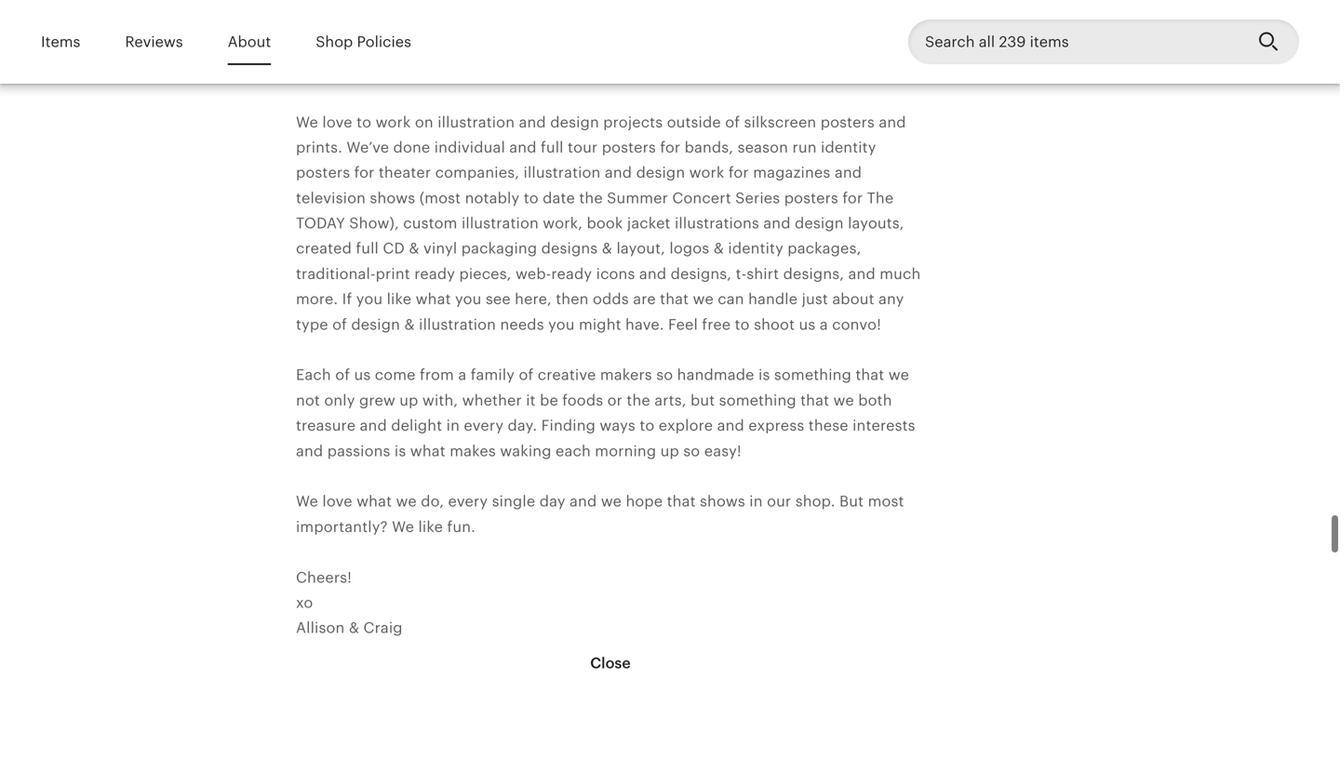 Task type: describe. For each thing, give the bounding box(es) containing it.
express
[[749, 418, 805, 435]]

just
[[802, 291, 829, 308]]

1 horizontal spatial is
[[759, 367, 771, 384]]

in inside each of us come from a family of creative makers so handmade is something that we not only grew up with, whether it be foods or the arts, but something that we both treasure and delight in every day. finding ways to explore and express these interests and passions is what makes waking each morning up so easy!
[[447, 418, 460, 435]]

that up these
[[801, 392, 830, 409]]

both
[[859, 392, 893, 409]]

handmade
[[678, 367, 755, 384]]

we inside the we love to work on illustration and design projects outside of silkscreen posters and prints. we've done individual and full tour posters for bands, season run identity posters for theater companies, illustration and design work for magazines and television shows (most notably to date the summer concert series posters for the today show), custom illustration work, book jacket illustrations and design layouts, created full cd & vinyl packaging designs & layout, logos & identity packages, traditional-print ready pieces, web-ready icons and designs, t-shirt designs, and much more. if you like what you see here, then odds are that we can handle just about any type of design & illustration needs you might have. feel free to shoot us a convo!
[[693, 291, 714, 308]]

each of us come from a family of creative makers so handmade is something that we not only grew up with, whether it be foods or the arts, but something that we both treasure and delight in every day. finding ways to explore and express these interests and passions is what makes waking each morning up so easy!
[[296, 367, 916, 460]]

outside
[[667, 114, 722, 131]]

close button
[[574, 641, 648, 686]]

have.
[[626, 316, 665, 333]]

season
[[738, 139, 789, 156]]

for down we've
[[354, 165, 375, 181]]

each
[[296, 367, 331, 384]]

1 vertical spatial full
[[356, 240, 379, 257]]

run
[[793, 139, 817, 156]]

odds
[[593, 291, 629, 308]]

shows inside we love what we do, every single day and we hope that shows in our shop. but most importantly? we like fun.
[[700, 494, 746, 510]]

we love what we do, every single day and we hope that shows in our shop. but most importantly? we like fun.
[[296, 494, 905, 536]]

illustration down see
[[419, 316, 496, 333]]

whether
[[462, 392, 522, 409]]

illustrations
[[675, 215, 760, 232]]

shop policies
[[316, 33, 412, 50]]

makes
[[450, 443, 496, 460]]

type
[[296, 316, 328, 333]]

silkscreen
[[745, 114, 817, 131]]

0 horizontal spatial is
[[395, 443, 406, 460]]

are
[[633, 291, 656, 308]]

we love to work on illustration and design projects outside of silkscreen posters and prints. we've done individual and full tour posters for bands, season run identity posters for theater companies, illustration and design work for magazines and television shows (most notably to date the summer concert series posters for the today show), custom illustration work, book jacket illustrations and design layouts, created full cd & vinyl packaging designs & layout, logos & identity packages, traditional-print ready pieces, web-ready icons and designs, t-shirt designs, and much more. if you like what you see here, then odds are that we can handle just about any type of design & illustration needs you might have. feel free to shoot us a convo!
[[296, 114, 921, 333]]

handle
[[749, 291, 798, 308]]

bands,
[[685, 139, 734, 156]]

what inside the we love to work on illustration and design projects outside of silkscreen posters and prints. we've done individual and full tour posters for bands, season run identity posters for theater companies, illustration and design work for magazines and television shows (most notably to date the summer concert series posters for the today show), custom illustration work, book jacket illustrations and design layouts, created full cd & vinyl packaging designs & layout, logos & identity packages, traditional-print ready pieces, web-ready icons and designs, t-shirt designs, and much more. if you like what you see here, then odds are that we can handle just about any type of design & illustration needs you might have. feel free to shoot us a convo!
[[416, 291, 451, 308]]

treasure
[[296, 418, 356, 435]]

do,
[[421, 494, 444, 510]]

0 vertical spatial identity
[[821, 139, 877, 156]]

designs
[[542, 240, 598, 257]]

Search all 239 items text field
[[909, 20, 1244, 64]]

projects
[[604, 114, 663, 131]]

1 horizontal spatial you
[[455, 291, 482, 308]]

on
[[415, 114, 434, 131]]

from
[[420, 367, 454, 384]]

series
[[736, 190, 781, 207]]

layouts,
[[848, 215, 905, 232]]

2 ready from the left
[[552, 266, 592, 283]]

the
[[868, 190, 894, 207]]

design up packages, at top
[[795, 215, 844, 232]]

1 vertical spatial something
[[720, 392, 797, 409]]

shows inside the we love to work on illustration and design projects outside of silkscreen posters and prints. we've done individual and full tour posters for bands, season run identity posters for theater companies, illustration and design work for magazines and television shows (most notably to date the summer concert series posters for the today show), custom illustration work, book jacket illustrations and design layouts, created full cd & vinyl packaging designs & layout, logos & identity packages, traditional-print ready pieces, web-ready icons and designs, t-shirt designs, and much more. if you like what you see here, then odds are that we can handle just about any type of design & illustration needs you might have. feel free to shoot us a convo!
[[370, 190, 416, 207]]

come
[[375, 367, 416, 384]]

for left the
[[843, 190, 863, 207]]

1 horizontal spatial full
[[541, 139, 564, 156]]

for down outside
[[661, 139, 681, 156]]

family
[[471, 367, 515, 384]]

xo
[[296, 595, 313, 612]]

packages,
[[788, 240, 862, 257]]

about
[[833, 291, 875, 308]]

t-
[[736, 266, 747, 283]]

television
[[296, 190, 366, 207]]

we up these
[[834, 392, 855, 409]]

show),
[[349, 215, 399, 232]]

0 horizontal spatial up
[[400, 392, 419, 409]]

notably
[[465, 190, 520, 207]]

to up we've
[[357, 114, 372, 131]]

a inside the we love to work on illustration and design projects outside of silkscreen posters and prints. we've done individual and full tour posters for bands, season run identity posters for theater companies, illustration and design work for magazines and television shows (most notably to date the summer concert series posters for the today show), custom illustration work, book jacket illustrations and design layouts, created full cd & vinyl packaging designs & layout, logos & identity packages, traditional-print ready pieces, web-ready icons and designs, t-shirt designs, and much more. if you like what you see here, then odds are that we can handle just about any type of design & illustration needs you might have. feel free to shoot us a convo!
[[820, 316, 829, 333]]

morning
[[595, 443, 657, 460]]

1 designs, from the left
[[671, 266, 732, 283]]

print
[[376, 266, 410, 283]]

0 horizontal spatial you
[[356, 291, 383, 308]]

a inside each of us come from a family of creative makers so handmade is something that we not only grew up with, whether it be foods or the arts, but something that we both treasure and delight in every day. finding ways to explore and express these interests and passions is what makes waking each morning up so easy!
[[459, 367, 467, 384]]

web-
[[516, 266, 552, 283]]

posters down prints.
[[296, 165, 350, 181]]

0 horizontal spatial work
[[376, 114, 411, 131]]

1 vertical spatial so
[[684, 443, 701, 460]]

design up tour
[[551, 114, 600, 131]]

any
[[879, 291, 905, 308]]

finding
[[542, 418, 596, 435]]

that inside the we love to work on illustration and design projects outside of silkscreen posters and prints. we've done individual and full tour posters for bands, season run identity posters for theater companies, illustration and design work for magazines and television shows (most notably to date the summer concert series posters for the today show), custom illustration work, book jacket illustrations and design layouts, created full cd & vinyl packaging designs & layout, logos & identity packages, traditional-print ready pieces, web-ready icons and designs, t-shirt designs, and much more. if you like what you see here, then odds are that we can handle just about any type of design & illustration needs you might have. feel free to shoot us a convo!
[[660, 291, 689, 308]]

traditional-
[[296, 266, 376, 283]]

ways
[[600, 418, 636, 435]]

policies
[[357, 33, 412, 50]]

delight
[[391, 418, 443, 435]]

tour
[[568, 139, 598, 156]]

& down book
[[602, 240, 613, 257]]

free
[[702, 316, 731, 333]]

1 vertical spatial identity
[[729, 240, 784, 257]]

interests
[[853, 418, 916, 435]]

illustration up date
[[524, 165, 601, 181]]

of up only
[[335, 367, 350, 384]]

these
[[809, 418, 849, 435]]

makers
[[601, 367, 653, 384]]

us inside the we love to work on illustration and design projects outside of silkscreen posters and prints. we've done individual and full tour posters for bands, season run identity posters for theater companies, illustration and design work for magazines and television shows (most notably to date the summer concert series posters for the today show), custom illustration work, book jacket illustrations and design layouts, created full cd & vinyl packaging designs & layout, logos & identity packages, traditional-print ready pieces, web-ready icons and designs, t-shirt designs, and much more. if you like what you see here, then odds are that we can handle just about any type of design & illustration needs you might have. feel free to shoot us a convo!
[[799, 316, 816, 333]]

cheers!
[[296, 570, 352, 586]]

close
[[591, 655, 631, 672]]

day.
[[508, 418, 538, 435]]

items link
[[41, 20, 80, 64]]

us inside each of us come from a family of creative makers so handmade is something that we not only grew up with, whether it be foods or the arts, but something that we both treasure and delight in every day. finding ways to explore and express these interests and passions is what makes waking each morning up so easy!
[[354, 367, 371, 384]]

about
[[228, 33, 271, 50]]

more.
[[296, 291, 338, 308]]

today
[[296, 215, 345, 232]]

shop
[[316, 33, 353, 50]]

illustration up individual
[[438, 114, 515, 131]]

to right 'free'
[[735, 316, 750, 333]]

much
[[880, 266, 921, 283]]

arts,
[[655, 392, 687, 409]]



Task type: vqa. For each thing, say whether or not it's contained in the screenshot.
2
no



Task type: locate. For each thing, give the bounding box(es) containing it.
so down explore at the bottom of the page
[[684, 443, 701, 460]]

illustration up packaging
[[462, 215, 539, 232]]

for up series
[[729, 165, 749, 181]]

love up importantly?
[[323, 494, 353, 510]]

or
[[608, 392, 623, 409]]

single
[[492, 494, 536, 510]]

in inside we love what we do, every single day and we hope that shows in our shop. but most importantly? we like fun.
[[750, 494, 763, 510]]

1 love from the top
[[323, 114, 353, 131]]

can
[[718, 291, 745, 308]]

us down just
[[799, 316, 816, 333]]

0 horizontal spatial us
[[354, 367, 371, 384]]

designs, down logos
[[671, 266, 732, 283]]

you left see
[[455, 291, 482, 308]]

and inside we love what we do, every single day and we hope that shows in our shop. but most importantly? we like fun.
[[570, 494, 597, 510]]

waking
[[500, 443, 552, 460]]

that inside we love what we do, every single day and we hope that shows in our shop. but most importantly? we like fun.
[[667, 494, 696, 510]]

allison
[[296, 620, 345, 637]]

is down delight
[[395, 443, 406, 460]]

easy!
[[705, 443, 742, 460]]

companies,
[[435, 165, 520, 181]]

identity right run
[[821, 139, 877, 156]]

0 horizontal spatial designs,
[[671, 266, 732, 283]]

most
[[868, 494, 905, 510]]

work left 'on'
[[376, 114, 411, 131]]

shirt
[[747, 266, 780, 283]]

love for what
[[323, 494, 353, 510]]

so up arts,
[[657, 367, 674, 384]]

love inside the we love to work on illustration and design projects outside of silkscreen posters and prints. we've done individual and full tour posters for bands, season run identity posters for theater companies, illustration and design work for magazines and television shows (most notably to date the summer concert series posters for the today show), custom illustration work, book jacket illustrations and design layouts, created full cd & vinyl packaging designs & layout, logos & identity packages, traditional-print ready pieces, web-ready icons and designs, t-shirt designs, and much more. if you like what you see here, then odds are that we can handle just about any type of design & illustration needs you might have. feel free to shoot us a convo!
[[323, 114, 353, 131]]

0 vertical spatial so
[[657, 367, 674, 384]]

& down illustrations
[[714, 240, 725, 257]]

it
[[526, 392, 536, 409]]

0 vertical spatial like
[[387, 291, 412, 308]]

needs
[[501, 316, 545, 333]]

but
[[691, 392, 715, 409]]

full
[[541, 139, 564, 156], [356, 240, 379, 257]]

a down just
[[820, 316, 829, 333]]

up down explore at the bottom of the page
[[661, 443, 680, 460]]

1 vertical spatial what
[[410, 443, 446, 460]]

only
[[324, 392, 355, 409]]

every down whether
[[464, 418, 504, 435]]

like down do,
[[419, 519, 443, 536]]

1 horizontal spatial ready
[[552, 266, 592, 283]]

we for we love to work on illustration and design projects outside of silkscreen posters and prints. we've done individual and full tour posters for bands, season run identity posters for theater companies, illustration and design work for magazines and television shows (most notably to date the summer concert series posters for the today show), custom illustration work, book jacket illustrations and design layouts, created full cd & vinyl packaging designs & layout, logos & identity packages, traditional-print ready pieces, web-ready icons and designs, t-shirt designs, and much more. if you like what you see here, then odds are that we can handle just about any type of design & illustration needs you might have. feel free to shoot us a convo!
[[296, 114, 318, 131]]

work down 'bands,'
[[690, 165, 725, 181]]

0 vertical spatial us
[[799, 316, 816, 333]]

0 vertical spatial a
[[820, 316, 829, 333]]

0 vertical spatial what
[[416, 291, 451, 308]]

0 horizontal spatial like
[[387, 291, 412, 308]]

1 vertical spatial us
[[354, 367, 371, 384]]

logos
[[670, 240, 710, 257]]

and
[[519, 114, 546, 131], [879, 114, 907, 131], [510, 139, 537, 156], [605, 165, 632, 181], [835, 165, 862, 181], [764, 215, 791, 232], [640, 266, 667, 283], [849, 266, 876, 283], [360, 418, 387, 435], [718, 418, 745, 435], [296, 443, 323, 460], [570, 494, 597, 510]]

explore
[[659, 418, 714, 435]]

something
[[775, 367, 852, 384], [720, 392, 797, 409]]

in left our
[[750, 494, 763, 510]]

full left tour
[[541, 139, 564, 156]]

every
[[464, 418, 504, 435], [448, 494, 488, 510]]

0 horizontal spatial the
[[580, 190, 603, 207]]

of up 'bands,'
[[726, 114, 740, 131]]

0 horizontal spatial so
[[657, 367, 674, 384]]

is right handmade
[[759, 367, 771, 384]]

shows down easy!
[[700, 494, 746, 510]]

up up delight
[[400, 392, 419, 409]]

up
[[400, 392, 419, 409], [661, 443, 680, 460]]

with,
[[423, 392, 458, 409]]

icons
[[597, 266, 636, 283]]

something up express
[[720, 392, 797, 409]]

1 horizontal spatial a
[[820, 316, 829, 333]]

if
[[342, 291, 352, 308]]

items
[[41, 33, 80, 50]]

vinyl
[[424, 240, 458, 257]]

0 vertical spatial up
[[400, 392, 419, 409]]

1 horizontal spatial so
[[684, 443, 701, 460]]

0 vertical spatial every
[[464, 418, 504, 435]]

then
[[556, 291, 589, 308]]

grew
[[359, 392, 396, 409]]

about link
[[228, 20, 271, 64]]

design up summer on the top left of page
[[637, 165, 686, 181]]

1 horizontal spatial up
[[661, 443, 680, 460]]

1 vertical spatial shows
[[700, 494, 746, 510]]

book
[[587, 215, 623, 232]]

love for to
[[323, 114, 353, 131]]

0 vertical spatial the
[[580, 190, 603, 207]]

posters down magazines
[[785, 190, 839, 207]]

1 horizontal spatial shows
[[700, 494, 746, 510]]

0 horizontal spatial ready
[[415, 266, 455, 283]]

1 horizontal spatial us
[[799, 316, 816, 333]]

like inside the we love to work on illustration and design projects outside of silkscreen posters and prints. we've done individual and full tour posters for bands, season run identity posters for theater companies, illustration and design work for magazines and television shows (most notably to date the summer concert series posters for the today show), custom illustration work, book jacket illustrations and design layouts, created full cd & vinyl packaging designs & layout, logos & identity packages, traditional-print ready pieces, web-ready icons and designs, t-shirt designs, and much more. if you like what you see here, then odds are that we can handle just about any type of design & illustration needs you might have. feel free to shoot us a convo!
[[387, 291, 412, 308]]

ready up then
[[552, 266, 592, 283]]

we up both
[[889, 367, 910, 384]]

2 horizontal spatial you
[[549, 316, 575, 333]]

0 vertical spatial something
[[775, 367, 852, 384]]

to right ways
[[640, 418, 655, 435]]

layout,
[[617, 240, 666, 257]]

theater
[[379, 165, 431, 181]]

to left date
[[524, 190, 539, 207]]

that up both
[[856, 367, 885, 384]]

us up 'grew' at the left of page
[[354, 367, 371, 384]]

here,
[[515, 291, 552, 308]]

& left craig
[[349, 620, 360, 637]]

every inside each of us come from a family of creative makers so handmade is something that we not only grew up with, whether it be foods or the arts, but something that we both treasure and delight in every day. finding ways to explore and express these interests and passions is what makes waking each morning up so easy!
[[464, 418, 504, 435]]

0 horizontal spatial in
[[447, 418, 460, 435]]

like down 'print'
[[387, 291, 412, 308]]

posters right silkscreen
[[821, 114, 875, 131]]

& up come on the left
[[405, 316, 415, 333]]

ready
[[415, 266, 455, 283], [552, 266, 592, 283]]

something up these
[[775, 367, 852, 384]]

shop.
[[796, 494, 836, 510]]

0 horizontal spatial identity
[[729, 240, 784, 257]]

love up prints.
[[323, 114, 353, 131]]

0 horizontal spatial a
[[459, 367, 467, 384]]

&
[[409, 240, 420, 257], [602, 240, 613, 257], [714, 240, 725, 257], [405, 316, 415, 333], [349, 620, 360, 637]]

1 vertical spatial in
[[750, 494, 763, 510]]

0 vertical spatial we
[[296, 114, 318, 131]]

design
[[551, 114, 600, 131], [637, 165, 686, 181], [795, 215, 844, 232], [351, 316, 400, 333]]

be
[[540, 392, 559, 409]]

fun.
[[447, 519, 476, 536]]

love
[[323, 114, 353, 131], [323, 494, 353, 510]]

1 horizontal spatial work
[[690, 165, 725, 181]]

the inside the we love to work on illustration and design projects outside of silkscreen posters and prints. we've done individual and full tour posters for bands, season run identity posters for theater companies, illustration and design work for magazines and television shows (most notably to date the summer concert series posters for the today show), custom illustration work, book jacket illustrations and design layouts, created full cd & vinyl packaging designs & layout, logos & identity packages, traditional-print ready pieces, web-ready icons and designs, t-shirt designs, and much more. if you like what you see here, then odds are that we can handle just about any type of design & illustration needs you might have. feel free to shoot us a convo!
[[580, 190, 603, 207]]

each
[[556, 443, 591, 460]]

0 vertical spatial shows
[[370, 190, 416, 207]]

a right from
[[459, 367, 467, 384]]

in down with,
[[447, 418, 460, 435]]

cd
[[383, 240, 405, 257]]

that up 'feel'
[[660, 291, 689, 308]]

we've
[[347, 139, 389, 156]]

concert
[[673, 190, 732, 207]]

we left fun.
[[392, 519, 414, 536]]

& inside 'cheers! xo allison & craig'
[[349, 620, 360, 637]]

in
[[447, 418, 460, 435], [750, 494, 763, 510]]

every up fun.
[[448, 494, 488, 510]]

1 ready from the left
[[415, 266, 455, 283]]

1 horizontal spatial like
[[419, 519, 443, 536]]

posters down projects
[[602, 139, 656, 156]]

you down then
[[549, 316, 575, 333]]

designs, up just
[[784, 266, 845, 283]]

what inside each of us come from a family of creative makers so handmade is something that we not only grew up with, whether it be foods or the arts, but something that we both treasure and delight in every day. finding ways to explore and express these interests and passions is what makes waking each morning up so easy!
[[410, 443, 446, 460]]

feel
[[669, 316, 698, 333]]

1 vertical spatial every
[[448, 494, 488, 510]]

0 vertical spatial is
[[759, 367, 771, 384]]

not
[[296, 392, 320, 409]]

the
[[580, 190, 603, 207], [627, 392, 651, 409]]

pieces,
[[460, 266, 512, 283]]

1 horizontal spatial the
[[627, 392, 651, 409]]

1 vertical spatial work
[[690, 165, 725, 181]]

to
[[357, 114, 372, 131], [524, 190, 539, 207], [735, 316, 750, 333], [640, 418, 655, 435]]

1 vertical spatial we
[[296, 494, 318, 510]]

0 horizontal spatial full
[[356, 240, 379, 257]]

what down delight
[[410, 443, 446, 460]]

custom
[[403, 215, 458, 232]]

2 vertical spatial what
[[357, 494, 392, 510]]

reviews link
[[125, 20, 183, 64]]

like
[[387, 291, 412, 308], [419, 519, 443, 536]]

1 vertical spatial is
[[395, 443, 406, 460]]

shoot
[[754, 316, 795, 333]]

1 vertical spatial up
[[661, 443, 680, 460]]

foods
[[563, 392, 604, 409]]

we for we love what we do, every single day and we hope that shows in our shop. but most importantly? we like fun.
[[296, 494, 318, 510]]

0 vertical spatial full
[[541, 139, 564, 156]]

shows down theater
[[370, 190, 416, 207]]

0 horizontal spatial shows
[[370, 190, 416, 207]]

0 vertical spatial love
[[323, 114, 353, 131]]

identity
[[821, 139, 877, 156], [729, 240, 784, 257]]

what down "vinyl"
[[416, 291, 451, 308]]

designs,
[[671, 266, 732, 283], [784, 266, 845, 283]]

2 designs, from the left
[[784, 266, 845, 283]]

1 vertical spatial the
[[627, 392, 651, 409]]

2 vertical spatial we
[[392, 519, 414, 536]]

2 love from the top
[[323, 494, 353, 510]]

1 horizontal spatial in
[[750, 494, 763, 510]]

1 vertical spatial like
[[419, 519, 443, 536]]

packaging
[[462, 240, 538, 257]]

love inside we love what we do, every single day and we hope that shows in our shop. but most importantly? we like fun.
[[323, 494, 353, 510]]

of down if
[[333, 316, 347, 333]]

what inside we love what we do, every single day and we hope that shows in our shop. but most importantly? we like fun.
[[357, 494, 392, 510]]

to inside each of us come from a family of creative makers so handmade is something that we not only grew up with, whether it be foods or the arts, but something that we both treasure and delight in every day. finding ways to explore and express these interests and passions is what makes waking each morning up so easy!
[[640, 418, 655, 435]]

full down show),
[[356, 240, 379, 257]]

we left hope on the bottom left of the page
[[601, 494, 622, 510]]

1 vertical spatial a
[[459, 367, 467, 384]]

jacket
[[628, 215, 671, 232]]

the inside each of us come from a family of creative makers so handmade is something that we not only grew up with, whether it be foods or the arts, but something that we both treasure and delight in every day. finding ways to explore and express these interests and passions is what makes waking each morning up so easy!
[[627, 392, 651, 409]]

1 horizontal spatial identity
[[821, 139, 877, 156]]

ready down "vinyl"
[[415, 266, 455, 283]]

prints.
[[296, 139, 343, 156]]

illustration
[[438, 114, 515, 131], [524, 165, 601, 181], [462, 215, 539, 232], [419, 316, 496, 333]]

the up book
[[580, 190, 603, 207]]

might
[[579, 316, 622, 333]]

we up importantly?
[[296, 494, 318, 510]]

see
[[486, 291, 511, 308]]

shows
[[370, 190, 416, 207], [700, 494, 746, 510]]

reviews
[[125, 33, 183, 50]]

work
[[376, 114, 411, 131], [690, 165, 725, 181]]

created
[[296, 240, 352, 257]]

we inside the we love to work on illustration and design projects outside of silkscreen posters and prints. we've done individual and full tour posters for bands, season run identity posters for theater companies, illustration and design work for magazines and television shows (most notably to date the summer concert series posters for the today show), custom illustration work, book jacket illustrations and design layouts, created full cd & vinyl packaging designs & layout, logos & identity packages, traditional-print ready pieces, web-ready icons and designs, t-shirt designs, and much more. if you like what you see here, then odds are that we can handle just about any type of design & illustration needs you might have. feel free to shoot us a convo!
[[296, 114, 318, 131]]

0 vertical spatial in
[[447, 418, 460, 435]]

we left do,
[[396, 494, 417, 510]]

we up prints.
[[296, 114, 318, 131]]

like inside we love what we do, every single day and we hope that shows in our shop. but most importantly? we like fun.
[[419, 519, 443, 536]]

you right if
[[356, 291, 383, 308]]

that right hope on the bottom left of the page
[[667, 494, 696, 510]]

magazines
[[754, 165, 831, 181]]

convo!
[[833, 316, 882, 333]]

0 vertical spatial work
[[376, 114, 411, 131]]

craig
[[364, 620, 403, 637]]

design down if
[[351, 316, 400, 333]]

the right or
[[627, 392, 651, 409]]

1 vertical spatial love
[[323, 494, 353, 510]]

date
[[543, 190, 575, 207]]

of
[[726, 114, 740, 131], [333, 316, 347, 333], [335, 367, 350, 384], [519, 367, 534, 384]]

every inside we love what we do, every single day and we hope that shows in our shop. but most importantly? we like fun.
[[448, 494, 488, 510]]

& right cd
[[409, 240, 420, 257]]

of up it
[[519, 367, 534, 384]]

what up importantly?
[[357, 494, 392, 510]]

identity up shirt
[[729, 240, 784, 257]]

we left can
[[693, 291, 714, 308]]

1 horizontal spatial designs,
[[784, 266, 845, 283]]

what
[[416, 291, 451, 308], [410, 443, 446, 460], [357, 494, 392, 510]]



